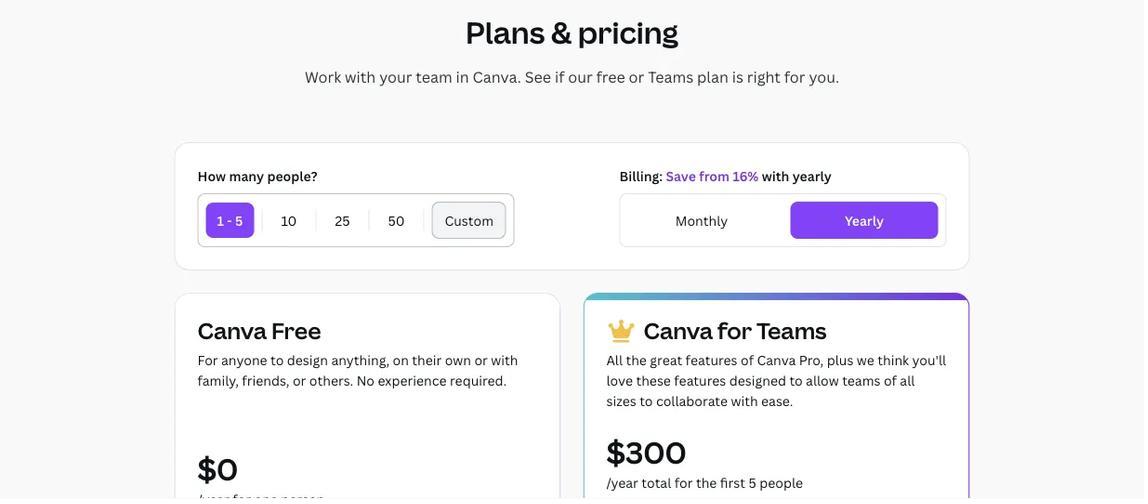 Task type: describe. For each thing, give the bounding box(es) containing it.
work with your team in canva. see if our free or teams plan is right for you.
[[305, 67, 839, 87]]

or
[[629, 67, 644, 87]]

plans
[[466, 12, 545, 52]]

plan
[[697, 67, 728, 87]]

free
[[596, 67, 625, 87]]

work
[[305, 67, 341, 87]]

for
[[784, 67, 805, 87]]

&
[[551, 12, 572, 52]]



Task type: vqa. For each thing, say whether or not it's contained in the screenshot.
Plans
yes



Task type: locate. For each thing, give the bounding box(es) containing it.
plans & pricing
[[466, 12, 678, 52]]

pricing
[[578, 12, 678, 52]]

teams
[[648, 67, 693, 87]]

you.
[[809, 67, 839, 87]]

if
[[555, 67, 564, 87]]

see
[[525, 67, 551, 87]]

in
[[456, 67, 469, 87]]

our
[[568, 67, 593, 87]]

your
[[379, 67, 412, 87]]

canva.
[[473, 67, 521, 87]]

with
[[345, 67, 376, 87]]

right
[[747, 67, 781, 87]]

team
[[416, 67, 452, 87]]

is
[[732, 67, 743, 87]]



